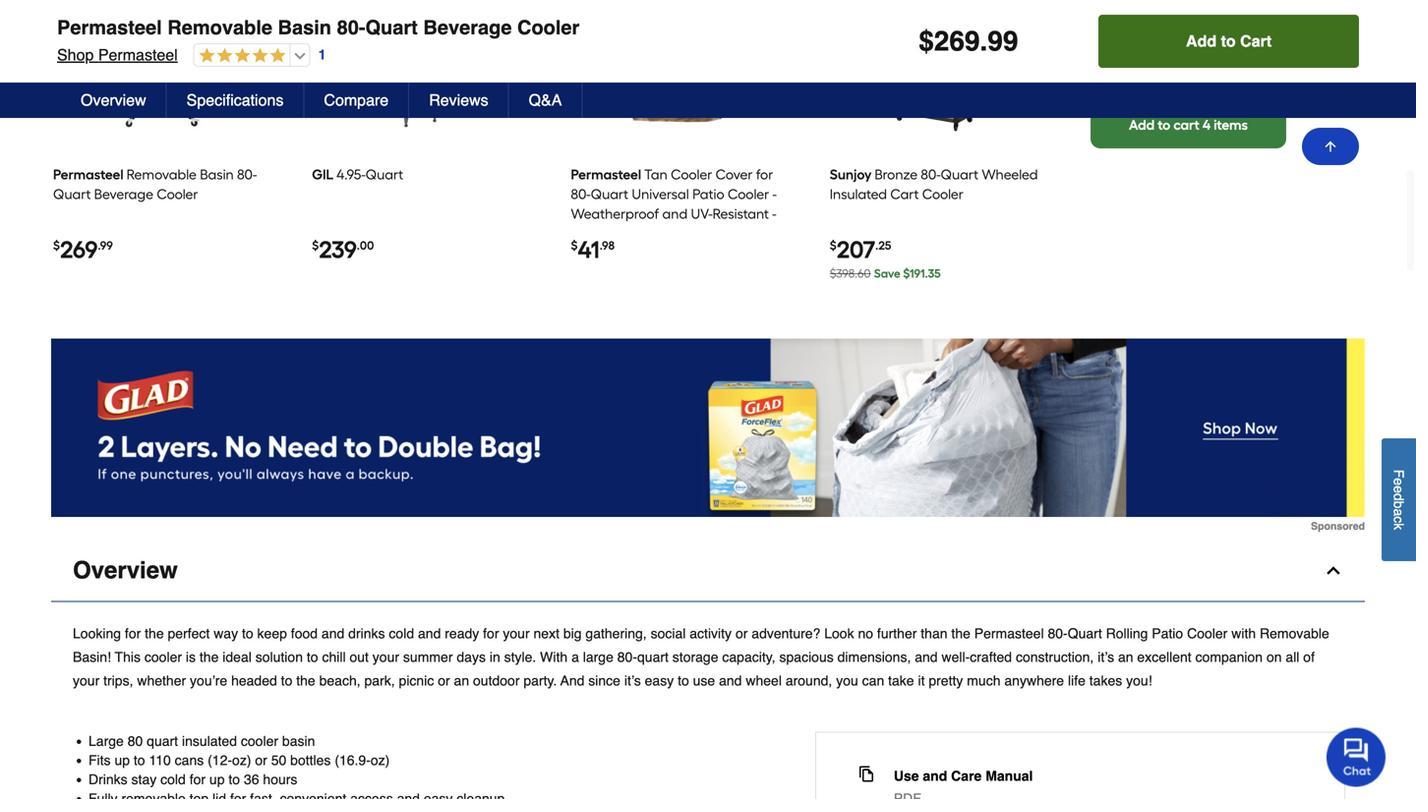 Task type: vqa. For each thing, say whether or not it's contained in the screenshot.
$ 239 .00
yes



Task type: describe. For each thing, give the bounding box(es) containing it.
next
[[534, 626, 560, 641]]

the left beach,
[[296, 673, 315, 689]]

0 vertical spatial removable
[[167, 16, 272, 39]]

c
[[1391, 516, 1407, 523]]

insulated
[[182, 733, 237, 749]]

whether
[[137, 673, 186, 689]]

patio inside looking for the perfect way to keep food and drinks cold and ready for your next big gathering, social activity or adventure? look no further than the permasteel 80-quart rolling patio cooler with removable basin! this cooler is the ideal solution to chill out your summer days in style. with a large 80-quart storage capacity, spacious dimensions, and well-crafted construction, it's an excellent companion on all of your trips, whether you're headed to the beach, park, picnic or an outdoor party. and since it's easy to use and wheel around, you can take it pretty much anywhere life takes you!
[[1152, 626, 1183, 641]]

solution
[[255, 649, 303, 665]]

for inside subtotal for ( ) items $ 758 .22
[[1146, 22, 1164, 39]]

f
[[1391, 470, 1407, 478]]

fits
[[89, 753, 111, 768]]

activity
[[690, 626, 732, 641]]

$398.60 save $ 191.35
[[830, 266, 941, 281]]

stay
[[131, 772, 157, 788]]

keep
[[257, 626, 287, 641]]

easy
[[645, 673, 674, 689]]

resistant
[[713, 205, 769, 222]]

plus image
[[277, 54, 301, 78]]

chill
[[322, 649, 346, 665]]

with
[[1231, 626, 1256, 641]]

look
[[824, 626, 854, 641]]

care
[[951, 768, 982, 784]]

$ for $ 207 .25
[[830, 238, 837, 253]]

wheeled
[[982, 166, 1038, 183]]

k
[[1391, 523, 1407, 530]]

5 stars image
[[194, 47, 286, 65]]

80
[[128, 733, 143, 749]]

269 list item
[[53, 0, 266, 291]]

trips,
[[103, 673, 133, 689]]

80- up construction, at bottom
[[1048, 626, 1068, 641]]

basin!
[[73, 649, 111, 665]]

use and care manual
[[894, 768, 1033, 784]]

0 vertical spatial your
[[503, 626, 530, 641]]

out
[[350, 649, 369, 665]]

the right is
[[200, 649, 219, 665]]

4.95-
[[337, 166, 366, 183]]

a inside button
[[1391, 509, 1407, 516]]

$ inside subtotal for ( ) items $ 758 .22
[[1091, 34, 1112, 82]]

shop
[[57, 46, 94, 64]]

overview for topmost 'overview' button
[[81, 91, 146, 109]]

bottles
[[290, 753, 331, 768]]

.22
[[1174, 34, 1228, 82]]

it
[[918, 673, 925, 689]]

the left perfect
[[145, 626, 164, 641]]

191.35
[[910, 266, 941, 281]]

add to cart button
[[1099, 15, 1359, 68]]

$ for $ 239 .00
[[312, 238, 319, 253]]

0 horizontal spatial an
[[454, 673, 469, 689]]

or inside 'large 80 quart insulated cooler basin fits up to 110 cans (12-oz) or 50 bottles (16.9-oz) drinks stay cold for up to 36 hours'
[[255, 753, 267, 768]]

cooler inside removable basin 80- quart beverage cooler
[[157, 186, 198, 202]]

1 oz) from the left
[[232, 753, 251, 768]]

permasteel inside 41 list item
[[571, 166, 641, 183]]

cart inside bronze 80-quart wheeled insulated cart cooler
[[890, 186, 919, 202]]

for up in
[[483, 626, 499, 641]]

to left cart
[[1158, 117, 1171, 133]]

cart
[[1174, 117, 1200, 133]]

outdoor
[[473, 673, 520, 689]]

cold inside looking for the perfect way to keep food and drinks cold and ready for your next big gathering, social activity or adventure? look no further than the permasteel 80-quart rolling patio cooler with removable basin! this cooler is the ideal solution to chill out your summer days in style. with a large 80-quart storage capacity, spacious dimensions, and well-crafted construction, it's an excellent companion on all of your trips, whether you're headed to the beach, park, picnic or an outdoor party. and since it's easy to use and wheel around, you can take it pretty much anywhere life takes you!
[[389, 626, 414, 641]]

save
[[874, 266, 901, 281]]

$ 239 .00
[[312, 235, 374, 264]]

q&a
[[529, 91, 562, 109]]

permasteel tan cooler cover for 80-quart universal patio cooler - weatherproof and uv-resistant - lightweight and durable image
[[613, 6, 741, 150]]

1 vertical spatial up
[[209, 772, 225, 788]]

(12-
[[208, 753, 232, 768]]

)
[[1178, 22, 1183, 39]]

add for add to cart 4 items
[[1129, 117, 1155, 133]]

large 80 quart insulated cooler basin fits up to 110 cans (12-oz) or 50 bottles (16.9-oz) drinks stay cold for up to 36 hours
[[89, 733, 390, 788]]

50
[[271, 753, 286, 768]]

food
[[291, 626, 318, 641]]

beverage inside removable basin 80- quart beverage cooler
[[94, 186, 153, 202]]

f e e d b a c k button
[[1382, 438, 1416, 561]]

99
[[988, 26, 1018, 57]]

can
[[862, 673, 884, 689]]

80- down gathering,
[[617, 649, 637, 665]]

take
[[888, 673, 914, 689]]

quart inside tan cooler cover for 80-quart universal patio cooler - weatherproof and uv-resistant - lightweight and durable
[[591, 186, 628, 202]]

tan cooler cover for 80-quart universal patio cooler - weatherproof and uv-resistant - lightweight and durable
[[571, 166, 777, 242]]

a inside looking for the perfect way to keep food and drinks cold and ready for your next big gathering, social activity or adventure? look no further than the permasteel 80-quart rolling patio cooler with removable basin! this cooler is the ideal solution to chill out your summer days in style. with a large 80-quart storage capacity, spacious dimensions, and well-crafted construction, it's an excellent companion on all of your trips, whether you're headed to the beach, park, picnic or an outdoor party. and since it's easy to use and wheel around, you can take it pretty much anywhere life takes you!
[[571, 649, 579, 665]]

bronze
[[875, 166, 918, 183]]

41 list item
[[571, 0, 784, 291]]

basin inside removable basin 80- quart beverage cooler
[[200, 166, 234, 183]]

sunjoy
[[830, 166, 872, 183]]

1 horizontal spatial basin
[[278, 16, 331, 39]]

quart inside looking for the perfect way to keep food and drinks cold and ready for your next big gathering, social activity or adventure? look no further than the permasteel 80-quart rolling patio cooler with removable basin! this cooler is the ideal solution to chill out your summer days in style. with a large 80-quart storage capacity, spacious dimensions, and well-crafted construction, it's an excellent companion on all of your trips, whether you're headed to the beach, park, picnic or an outdoor party. and since it's easy to use and wheel around, you can take it pretty much anywhere life takes you!
[[637, 649, 669, 665]]

(16.9-
[[335, 753, 371, 768]]

advertisement region
[[51, 339, 1365, 532]]

2 - from the top
[[772, 205, 777, 222]]

compare
[[324, 91, 389, 109]]

0 vertical spatial an
[[1118, 649, 1133, 665]]

large
[[583, 649, 614, 665]]

d
[[1391, 493, 1407, 501]]

207 list item
[[830, 0, 1043, 291]]

no
[[858, 626, 873, 641]]

permasteel removable basin 80-quart beverage cooler
[[57, 16, 580, 39]]

uv-
[[691, 205, 713, 222]]

to down 80
[[134, 753, 145, 768]]

(
[[1167, 22, 1171, 39]]

2 vertical spatial your
[[73, 673, 100, 689]]

80- inside tan cooler cover for 80-quart universal patio cooler - weatherproof and uv-resistant - lightweight and durable
[[571, 186, 591, 202]]

add to cart 4 items link
[[1091, 101, 1286, 149]]

chat invite button image
[[1327, 727, 1387, 787]]

0 vertical spatial overview button
[[61, 83, 167, 118]]

cold inside 'large 80 quart insulated cooler basin fits up to 110 cans (12-oz) or 50 bottles (16.9-oz) drinks stay cold for up to 36 hours'
[[160, 772, 186, 788]]

shop permasteel
[[57, 46, 178, 64]]

cover
[[716, 166, 753, 183]]

in
[[490, 649, 500, 665]]

large
[[89, 733, 124, 749]]

universal
[[632, 186, 689, 202]]

perfect
[[168, 626, 210, 641]]

to left 'use'
[[678, 673, 689, 689]]

2 oz) from the left
[[371, 753, 390, 768]]

$ for $ 269 .99
[[53, 238, 60, 253]]

style.
[[504, 649, 536, 665]]

document image
[[858, 766, 874, 782]]

.98
[[600, 238, 615, 253]]

on
[[1267, 649, 1282, 665]]

summer
[[403, 649, 453, 665]]

to left 'chill'
[[307, 649, 318, 665]]

you!
[[1126, 673, 1152, 689]]

chevron up image
[[1324, 561, 1343, 580]]

758
[[1112, 34, 1174, 82]]

permasteel right shop on the left top
[[98, 46, 178, 64]]

41
[[578, 235, 600, 264]]

removable inside looking for the perfect way to keep food and drinks cold and ready for your next big gathering, social activity or adventure? look no further than the permasteel 80-quart rolling patio cooler with removable basin! this cooler is the ideal solution to chill out your summer days in style. with a large 80-quart storage capacity, spacious dimensions, and well-crafted construction, it's an excellent companion on all of your trips, whether you're headed to the beach, park, picnic or an outdoor party. and since it's easy to use and wheel around, you can take it pretty much anywhere life takes you!
[[1260, 626, 1329, 641]]

quart inside 'large 80 quart insulated cooler basin fits up to 110 cans (12-oz) or 50 bottles (16.9-oz) drinks stay cold for up to 36 hours'
[[147, 733, 178, 749]]

.
[[980, 26, 988, 57]]

sunjoy bronze 80-quart wheeled insulated cart cooler image
[[872, 6, 1000, 150]]

80- inside bronze 80-quart wheeled insulated cart cooler
[[921, 166, 941, 183]]

overview for the bottom 'overview' button
[[73, 557, 178, 584]]

party.
[[524, 673, 557, 689]]

to left 36
[[229, 772, 240, 788]]



Task type: locate. For each thing, give the bounding box(es) containing it.
dimensions,
[[838, 649, 911, 665]]

80- right bronze
[[921, 166, 941, 183]]

tan
[[644, 166, 668, 183]]

$ inside $ 239 .00
[[312, 238, 319, 253]]

80- down specifications "button"
[[237, 166, 257, 183]]

$ 269 . 99
[[919, 26, 1018, 57]]

reviews
[[429, 91, 488, 109]]

excellent
[[1137, 649, 1192, 665]]

0 horizontal spatial a
[[571, 649, 579, 665]]

0 vertical spatial -
[[772, 186, 777, 202]]

and
[[560, 673, 585, 689]]

0 horizontal spatial cold
[[160, 772, 186, 788]]

around,
[[786, 673, 832, 689]]

1 horizontal spatial or
[[438, 673, 450, 689]]

$398.60
[[830, 266, 871, 281]]

239 list item
[[312, 0, 525, 291]]

$ up $398.60
[[830, 238, 837, 253]]

removable inside removable basin 80- quart beverage cooler
[[126, 166, 197, 183]]

picnic
[[399, 673, 434, 689]]

.25
[[875, 238, 891, 253]]

1 vertical spatial or
[[438, 673, 450, 689]]

0 vertical spatial a
[[1391, 509, 1407, 516]]

$ left .99
[[53, 238, 60, 253]]

a up k
[[1391, 509, 1407, 516]]

the
[[145, 626, 164, 641], [951, 626, 971, 641], [200, 649, 219, 665], [296, 673, 315, 689]]

your up "style."
[[503, 626, 530, 641]]

to right way
[[242, 626, 253, 641]]

to right the )
[[1221, 32, 1236, 50]]

removable up all
[[1260, 626, 1329, 641]]

269 for .
[[934, 26, 980, 57]]

or right the picnic
[[438, 673, 450, 689]]

1 horizontal spatial your
[[373, 649, 399, 665]]

removable
[[167, 16, 272, 39], [126, 166, 197, 183], [1260, 626, 1329, 641]]

0 vertical spatial overview
[[81, 91, 146, 109]]

items for add to cart 4 items
[[1214, 117, 1248, 133]]

for left (
[[1146, 22, 1164, 39]]

$ left ".98"
[[571, 238, 578, 253]]

1 horizontal spatial an
[[1118, 649, 1133, 665]]

beverage up reviews
[[423, 16, 512, 39]]

a right the with
[[571, 649, 579, 665]]

for up this
[[125, 626, 141, 641]]

cooler inside looking for the perfect way to keep food and drinks cold and ready for your next big gathering, social activity or adventure? look no further than the permasteel 80-quart rolling patio cooler with removable basin! this cooler is the ideal solution to chill out your summer days in style. with a large 80-quart storage capacity, spacious dimensions, and well-crafted construction, it's an excellent companion on all of your trips, whether you're headed to the beach, park, picnic or an outdoor party. and since it's easy to use and wheel around, you can take it pretty much anywhere life takes you!
[[1187, 626, 1228, 641]]

all
[[1286, 649, 1300, 665]]

quart inside looking for the perfect way to keep food and drinks cold and ready for your next big gathering, social activity or adventure? look no further than the permasteel 80-quart rolling patio cooler with removable basin! this cooler is the ideal solution to chill out your summer days in style. with a large 80-quart storage capacity, spacious dimensions, and well-crafted construction, it's an excellent companion on all of your trips, whether you're headed to the beach, park, picnic or an outdoor party. and since it's easy to use and wheel around, you can take it pretty much anywhere life takes you!
[[1068, 626, 1102, 641]]

ideal
[[223, 649, 252, 665]]

1 vertical spatial add
[[1129, 117, 1155, 133]]

overview button
[[61, 83, 167, 118], [51, 540, 1365, 602]]

1 vertical spatial a
[[571, 649, 579, 665]]

permasteel inside looking for the perfect way to keep food and drinks cold and ready for your next big gathering, social activity or adventure? look no further than the permasteel 80-quart rolling patio cooler with removable basin! this cooler is the ideal solution to chill out your summer days in style. with a large 80-quart storage capacity, spacious dimensions, and well-crafted construction, it's an excellent companion on all of your trips, whether you're headed to the beach, park, picnic or an outdoor party. and since it's easy to use and wheel around, you can take it pretty much anywhere life takes you!
[[974, 626, 1044, 641]]

overview button up 'activity'
[[51, 540, 1365, 602]]

your down the basin!
[[73, 673, 100, 689]]

cooler
[[144, 649, 182, 665], [241, 733, 278, 749]]

add to cart
[[1186, 32, 1272, 50]]

1 horizontal spatial beverage
[[423, 16, 512, 39]]

4
[[1203, 117, 1211, 133]]

1 vertical spatial basin
[[200, 166, 234, 183]]

it's up takes
[[1098, 649, 1114, 665]]

0 vertical spatial up
[[115, 753, 130, 768]]

$ inside the $ 41 .98
[[571, 238, 578, 253]]

1 horizontal spatial add
[[1186, 32, 1217, 50]]

than
[[921, 626, 948, 641]]

quart up easy on the left bottom of page
[[637, 649, 669, 665]]

items for subtotal for ( ) items $ 758 .22
[[1186, 22, 1220, 39]]

the up well- on the bottom right
[[951, 626, 971, 641]]

permasteel inside 269 list item
[[53, 166, 123, 183]]

way
[[214, 626, 238, 641]]

quart inside removable basin 80- quart beverage cooler
[[53, 186, 91, 202]]

add left cart
[[1129, 117, 1155, 133]]

subtotal
[[1091, 22, 1143, 39]]

it's left easy on the left bottom of page
[[624, 673, 641, 689]]

1 vertical spatial -
[[772, 205, 777, 222]]

1 horizontal spatial oz)
[[371, 753, 390, 768]]

cooler up 50
[[241, 733, 278, 749]]

80- up compare
[[337, 16, 365, 39]]

1 vertical spatial patio
[[1152, 626, 1183, 641]]

2 horizontal spatial or
[[736, 626, 748, 641]]

1 vertical spatial overview button
[[51, 540, 1365, 602]]

permasteel up .99
[[53, 166, 123, 183]]

1 e from the top
[[1391, 478, 1407, 486]]

with
[[540, 649, 568, 665]]

ready
[[445, 626, 479, 641]]

specifications
[[187, 91, 284, 109]]

add inside button
[[1186, 32, 1217, 50]]

pretty
[[929, 673, 963, 689]]

insulated
[[830, 186, 887, 202]]

basin
[[278, 16, 331, 39], [200, 166, 234, 183]]

oz) right bottles
[[371, 753, 390, 768]]

$ left (
[[1091, 34, 1112, 82]]

use
[[894, 768, 919, 784]]

$ inside "$ 269 .99"
[[53, 238, 60, 253]]

bronze 80-quart wheeled insulated cart cooler
[[830, 166, 1038, 202]]

1 vertical spatial 269
[[60, 235, 98, 264]]

cooler inside looking for the perfect way to keep food and drinks cold and ready for your next big gathering, social activity or adventure? look no further than the permasteel 80-quart rolling patio cooler with removable basin! this cooler is the ideal solution to chill out your summer days in style. with a large 80-quart storage capacity, spacious dimensions, and well-crafted construction, it's an excellent companion on all of your trips, whether you're headed to the beach, park, picnic or an outdoor party. and since it's easy to use and wheel around, you can take it pretty much anywhere life takes you!
[[144, 649, 182, 665]]

239
[[319, 235, 357, 264]]

overview down shop permasteel
[[81, 91, 146, 109]]

lightweight
[[571, 225, 645, 242]]

2 vertical spatial or
[[255, 753, 267, 768]]

storage
[[672, 649, 718, 665]]

0 horizontal spatial 269
[[60, 235, 98, 264]]

1 vertical spatial beverage
[[94, 186, 153, 202]]

patio
[[692, 186, 724, 202], [1152, 626, 1183, 641]]

or up capacity,
[[736, 626, 748, 641]]

removable down permasteel removable basin 80-quart beverage cooler "image"
[[126, 166, 197, 183]]

0 horizontal spatial up
[[115, 753, 130, 768]]

0 vertical spatial 269
[[934, 26, 980, 57]]

0 vertical spatial cold
[[389, 626, 414, 641]]

1 vertical spatial cart
[[890, 186, 919, 202]]

for down cans
[[190, 772, 206, 788]]

0 horizontal spatial cooler
[[144, 649, 182, 665]]

to down solution
[[281, 673, 292, 689]]

add
[[1186, 32, 1217, 50], [1129, 117, 1155, 133]]

items
[[1186, 22, 1220, 39], [1214, 117, 1248, 133]]

0 horizontal spatial patio
[[692, 186, 724, 202]]

your up park,
[[373, 649, 399, 665]]

.00
[[357, 238, 374, 253]]

add right the )
[[1186, 32, 1217, 50]]

cold
[[389, 626, 414, 641], [160, 772, 186, 788]]

park,
[[364, 673, 395, 689]]

1 horizontal spatial cooler
[[241, 733, 278, 749]]

items right 4
[[1214, 117, 1248, 133]]

or left 50
[[255, 753, 267, 768]]

$ inside $ 207 .25
[[830, 238, 837, 253]]

2 horizontal spatial your
[[503, 626, 530, 641]]

0 horizontal spatial or
[[255, 753, 267, 768]]

0 vertical spatial it's
[[1098, 649, 1114, 665]]

add to cart 4 items
[[1129, 117, 1248, 133]]

1 vertical spatial items
[[1214, 117, 1248, 133]]

removable up 5 stars image
[[167, 16, 272, 39]]

0 horizontal spatial quart
[[147, 733, 178, 749]]

0 horizontal spatial add
[[1129, 117, 1155, 133]]

1 horizontal spatial patio
[[1152, 626, 1183, 641]]

quart up 110
[[147, 733, 178, 749]]

for inside tan cooler cover for 80-quart universal patio cooler - weatherproof and uv-resistant - lightweight and durable
[[756, 166, 773, 183]]

patio up uv-
[[692, 186, 724, 202]]

manual
[[986, 768, 1033, 784]]

looking
[[73, 626, 121, 641]]

1 vertical spatial removable
[[126, 166, 197, 183]]

spacious
[[779, 649, 834, 665]]

1 horizontal spatial cold
[[389, 626, 414, 641]]

0 horizontal spatial your
[[73, 673, 100, 689]]

durable
[[677, 225, 726, 242]]

0 vertical spatial items
[[1186, 22, 1220, 39]]

1 horizontal spatial cart
[[1240, 32, 1272, 50]]

up right fits on the bottom left of page
[[115, 753, 130, 768]]

patio inside tan cooler cover for 80-quart universal patio cooler - weatherproof and uv-resistant - lightweight and durable
[[692, 186, 724, 202]]

up
[[115, 753, 130, 768], [209, 772, 225, 788]]

since
[[588, 673, 621, 689]]

q&a button
[[509, 83, 583, 118]]

up down (12-
[[209, 772, 225, 788]]

an down rolling
[[1118, 649, 1133, 665]]

hours
[[263, 772, 297, 788]]

construction,
[[1016, 649, 1094, 665]]

$ for $ 41 .98
[[571, 238, 578, 253]]

0 vertical spatial add
[[1186, 32, 1217, 50]]

quart left wheeled
[[941, 166, 978, 183]]

2 vertical spatial removable
[[1260, 626, 1329, 641]]

0 vertical spatial or
[[736, 626, 748, 641]]

1 horizontal spatial quart
[[637, 649, 669, 665]]

basin up 1
[[278, 16, 331, 39]]

drinks
[[348, 626, 385, 641]]

further
[[877, 626, 917, 641]]

quart inside 239 list item
[[366, 166, 403, 183]]

use
[[693, 673, 715, 689]]

social
[[651, 626, 686, 641]]

permasteel up crafted
[[974, 626, 1044, 641]]

0 vertical spatial beverage
[[423, 16, 512, 39]]

269 inside 269 list item
[[60, 235, 98, 264]]

basin
[[282, 733, 315, 749]]

of
[[1303, 649, 1315, 665]]

wheel
[[746, 673, 782, 689]]

quart up construction, at bottom
[[1068, 626, 1102, 641]]

permasteel up weatherproof
[[571, 166, 641, 183]]

for right cover
[[756, 166, 773, 183]]

drinks
[[89, 772, 128, 788]]

0 vertical spatial patio
[[692, 186, 724, 202]]

1 horizontal spatial up
[[209, 772, 225, 788]]

overview
[[81, 91, 146, 109], [73, 557, 178, 584]]

quart up weatherproof
[[591, 186, 628, 202]]

269 for .99
[[60, 235, 98, 264]]

1 vertical spatial cooler
[[241, 733, 278, 749]]

arrow up image
[[1323, 139, 1338, 154]]

items right the )
[[1186, 22, 1220, 39]]

1 vertical spatial overview
[[73, 557, 178, 584]]

beverage
[[423, 16, 512, 39], [94, 186, 153, 202]]

takes
[[1089, 673, 1122, 689]]

permasteel up shop permasteel
[[57, 16, 162, 39]]

$ left .
[[919, 26, 934, 57]]

headed
[[231, 673, 277, 689]]

capacity,
[[722, 649, 776, 665]]

quart inside bronze 80-quart wheeled insulated cart cooler
[[941, 166, 978, 183]]

you're
[[190, 673, 227, 689]]

cart inside button
[[1240, 32, 1272, 50]]

patio up excellent
[[1152, 626, 1183, 641]]

cooler up whether
[[144, 649, 182, 665]]

cart down bronze
[[890, 186, 919, 202]]

1 - from the top
[[772, 186, 777, 202]]

0 horizontal spatial oz)
[[232, 753, 251, 768]]

an down days
[[454, 673, 469, 689]]

for inside 'large 80 quart insulated cooler basin fits up to 110 cans (12-oz) or 50 bottles (16.9-oz) drinks stay cold for up to 36 hours'
[[190, 772, 206, 788]]

1 vertical spatial cold
[[160, 772, 186, 788]]

crafted
[[970, 649, 1012, 665]]

0 vertical spatial basin
[[278, 16, 331, 39]]

basin down specifications "button"
[[200, 166, 234, 183]]

0 vertical spatial cart
[[1240, 32, 1272, 50]]

cooler inside bronze 80-quart wheeled insulated cart cooler
[[922, 186, 964, 202]]

cart
[[1240, 32, 1272, 50], [890, 186, 919, 202]]

0 horizontal spatial cart
[[890, 186, 919, 202]]

1 horizontal spatial it's
[[1098, 649, 1114, 665]]

items inside subtotal for ( ) items $ 758 .22
[[1186, 22, 1220, 39]]

b
[[1391, 501, 1407, 509]]

cooler inside 'large 80 quart insulated cooler basin fits up to 110 cans (12-oz) or 50 bottles (16.9-oz) drinks stay cold for up to 36 hours'
[[241, 733, 278, 749]]

cold down 110
[[160, 772, 186, 788]]

quart up "$ 269 .99"
[[53, 186, 91, 202]]

1 horizontal spatial 269
[[934, 26, 980, 57]]

$ left .00
[[312, 238, 319, 253]]

compare button
[[304, 83, 409, 118]]

beverage up .99
[[94, 186, 153, 202]]

quart right gil
[[366, 166, 403, 183]]

cold right drinks
[[389, 626, 414, 641]]

0 horizontal spatial basin
[[200, 166, 234, 183]]

1 horizontal spatial a
[[1391, 509, 1407, 516]]

cart right .22
[[1240, 32, 1272, 50]]

add for add to cart
[[1186, 32, 1217, 50]]

oz) up 36
[[232, 753, 251, 768]]

0 vertical spatial cooler
[[144, 649, 182, 665]]

anywhere
[[1004, 673, 1064, 689]]

80- inside removable basin 80- quart beverage cooler
[[237, 166, 257, 183]]

permasteel removable basin 80-quart beverage cooler image
[[96, 6, 223, 150]]

overview up looking
[[73, 557, 178, 584]]

0 horizontal spatial it's
[[624, 673, 641, 689]]

well-
[[942, 649, 970, 665]]

gil 4.95-quart image
[[355, 6, 482, 150]]

gathering,
[[586, 626, 647, 641]]

0 horizontal spatial beverage
[[94, 186, 153, 202]]

2 e from the top
[[1391, 486, 1407, 493]]

0 vertical spatial quart
[[637, 649, 669, 665]]

$ 41 .98
[[571, 235, 615, 264]]

looking for the perfect way to keep food and drinks cold and ready for your next big gathering, social activity or adventure? look no further than the permasteel 80-quart rolling patio cooler with removable basin! this cooler is the ideal solution to chill out your summer days in style. with a large 80-quart storage capacity, spacious dimensions, and well-crafted construction, it's an excellent companion on all of your trips, whether you're headed to the beach, park, picnic or an outdoor party. and since it's easy to use and wheel around, you can take it pretty much anywhere life takes you!
[[73, 626, 1329, 689]]

e up b
[[1391, 486, 1407, 493]]

e up 'd'
[[1391, 478, 1407, 486]]

1 vertical spatial quart
[[147, 733, 178, 749]]

quart up compare
[[365, 16, 418, 39]]

80- up weatherproof
[[571, 186, 591, 202]]

1 vertical spatial your
[[373, 649, 399, 665]]

gil 4.95-quart
[[312, 166, 403, 183]]

269
[[934, 26, 980, 57], [60, 235, 98, 264]]

overview button down shop permasteel
[[61, 83, 167, 118]]

1 vertical spatial it's
[[624, 673, 641, 689]]

1 vertical spatial an
[[454, 673, 469, 689]]

$ right save
[[903, 266, 910, 281]]

use and care manual link
[[894, 766, 1033, 786]]

to inside button
[[1221, 32, 1236, 50]]

reviews button
[[409, 83, 509, 118]]

$ for $ 269 . 99
[[919, 26, 934, 57]]



